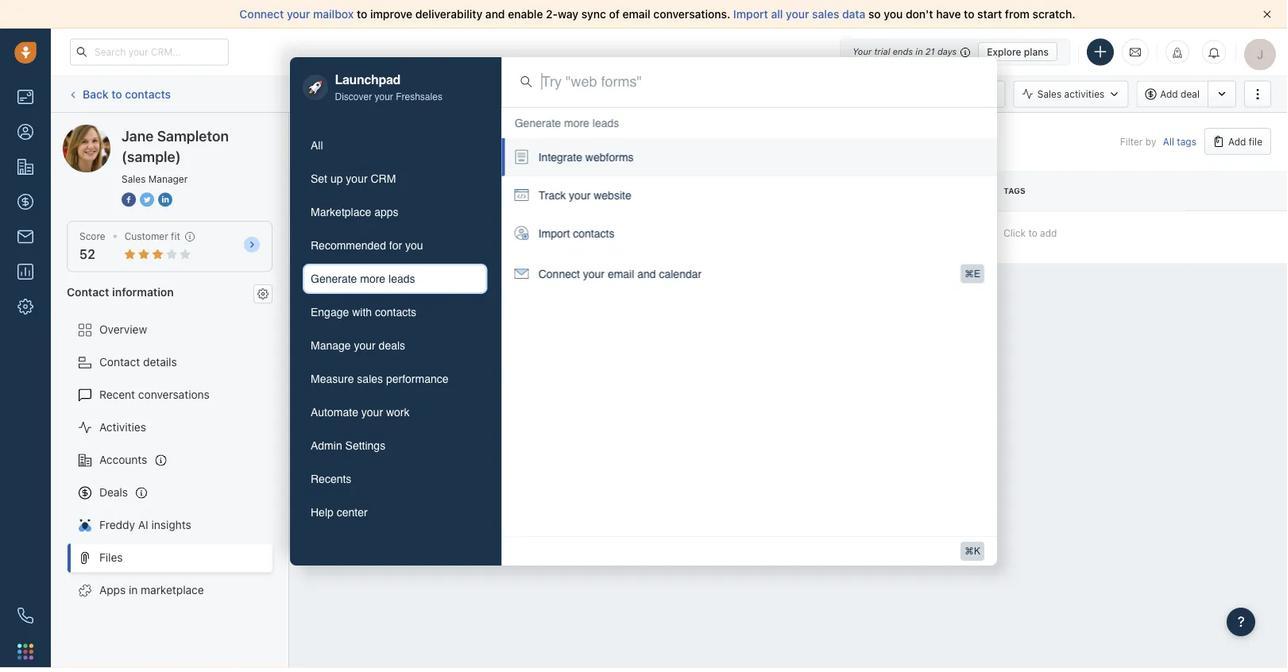 Task type: vqa. For each thing, say whether or not it's contained in the screenshot.
date:'s close
no



Task type: describe. For each thing, give the bounding box(es) containing it.
contact information
[[67, 285, 174, 298]]

1 horizontal spatial click
[[1004, 227, 1026, 238]]

0 horizontal spatial in
[[129, 584, 138, 597]]

marketplace apps button
[[303, 197, 488, 227]]

import contacts
[[539, 227, 615, 240]]

performance
[[386, 373, 449, 386]]

freshsales
[[396, 91, 443, 103]]

⌘ for k
[[965, 546, 975, 557]]

sales inside button
[[357, 373, 383, 386]]

website
[[594, 189, 632, 202]]

leads inside button
[[389, 273, 415, 285]]

meeting button
[[937, 81, 1006, 108]]

list of options list box
[[502, 107, 998, 296]]

Search your CRM... text field
[[70, 39, 229, 66]]

sales for sales manager
[[122, 173, 146, 184]]

⌘ k
[[965, 546, 981, 557]]

you inside button
[[405, 239, 423, 252]]

import inside list of options list box
[[539, 227, 570, 240]]

accounts
[[99, 454, 147, 467]]

⌘ e
[[965, 268, 981, 279]]

measure
[[311, 373, 354, 386]]

help
[[311, 506, 334, 519]]

add file button
[[1205, 128, 1272, 155]]

leads inside heading
[[593, 117, 619, 129]]

contacts inside list of options list box
[[573, 227, 615, 240]]

crm
[[371, 173, 396, 185]]

manage
[[311, 339, 351, 352]]

back
[[83, 87, 109, 100]]

ends
[[893, 47, 913, 57]]

freddy ai insights
[[99, 519, 191, 532]]

recent
[[99, 388, 135, 401]]

k
[[975, 546, 981, 557]]

your left mailbox
[[287, 8, 310, 21]]

launchpad
[[335, 72, 401, 87]]

recommended for you
[[311, 239, 423, 252]]

deliverability
[[416, 8, 483, 21]]

your
[[853, 47, 872, 57]]

your down john
[[583, 268, 605, 280]]

phone image
[[17, 608, 33, 624]]

recents
[[311, 473, 352, 486]]

admin settings button
[[303, 431, 488, 461]]

engage with contacts
[[311, 306, 417, 319]]

tab list containing all
[[303, 130, 488, 528]]

explore
[[987, 46, 1022, 57]]

activities
[[99, 421, 146, 434]]

2-
[[546, 8, 558, 21]]

sampleton
[[157, 127, 229, 144]]

john
[[605, 232, 627, 243]]

conversations
[[138, 388, 210, 401]]

twitter circled image
[[140, 191, 154, 208]]

sales for sales activities
[[1038, 89, 1062, 100]]

refresh.
[[720, 88, 755, 99]]

0 vertical spatial you
[[884, 8, 903, 21]]

all tags link
[[1164, 136, 1197, 147]]

deal
[[1181, 89, 1200, 100]]

your inside launchpad discover your freshsales
[[375, 91, 393, 103]]

attach
[[377, 230, 406, 241]]

generate inside button
[[311, 273, 357, 285]]

automate
[[311, 406, 358, 419]]

webforms
[[586, 151, 634, 164]]

from
[[1005, 8, 1030, 21]]

center
[[337, 506, 368, 519]]

track
[[539, 189, 566, 202]]

way
[[558, 8, 579, 21]]

connect for connect your email and calendar
[[539, 268, 580, 280]]

up
[[331, 173, 343, 185]]

contacts for engage with contacts
[[375, 306, 417, 319]]

to right mailbox
[[357, 8, 368, 21]]

0 vertical spatial import
[[734, 8, 768, 21]]

recents button
[[303, 464, 488, 494]]

apps
[[374, 206, 399, 219]]

add file
[[1229, 136, 1263, 147]]

track your website
[[539, 189, 632, 202]]

available.
[[639, 88, 681, 99]]

0 vertical spatial click
[[684, 88, 706, 99]]

name
[[305, 187, 330, 196]]

engage
[[311, 306, 349, 319]]

email inside list of options list box
[[608, 268, 635, 280]]

measure sales performance button
[[303, 364, 488, 394]]

to left add in the right top of the page
[[1029, 227, 1038, 238]]

data
[[843, 8, 866, 21]]

help center
[[311, 506, 368, 519]]

0 vertical spatial sales
[[813, 8, 840, 21]]

work
[[386, 406, 410, 419]]

1 horizontal spatial all
[[1164, 136, 1175, 147]]

admin
[[311, 440, 342, 452]]

days
[[938, 47, 957, 57]]

more inside heading
[[564, 117, 590, 129]]

admin settings
[[311, 440, 386, 452]]

add deal button
[[1137, 81, 1208, 108]]

launchpad discover your freshsales
[[335, 72, 443, 103]]

add for add file
[[1229, 136, 1247, 147]]

manager
[[148, 173, 188, 184]]

add for add deal
[[1161, 89, 1179, 100]]

have
[[937, 8, 961, 21]]

(sample)
[[122, 148, 181, 165]]

manage your deals
[[311, 339, 405, 352]]

smith
[[629, 232, 655, 243]]

file
[[1249, 136, 1263, 147]]

email image
[[1130, 46, 1141, 59]]

integrate
[[539, 151, 583, 164]]

updates
[[599, 88, 636, 99]]

integrate webforms
[[539, 151, 634, 164]]

start
[[978, 8, 1003, 21]]

Try "web forms" field
[[542, 72, 978, 92]]

activities
[[1065, 89, 1105, 100]]

0 horizontal spatial and
[[486, 8, 505, 21]]

apps in marketplace
[[99, 584, 204, 597]]

52 button
[[79, 247, 95, 262]]

jane
[[122, 127, 154, 144]]

marketplace
[[141, 584, 204, 597]]

customer fit
[[125, 231, 180, 242]]



Task type: locate. For each thing, give the bounding box(es) containing it.
how to attach files to contacts? link
[[342, 229, 488, 246]]

you
[[884, 8, 903, 21], [405, 239, 423, 252]]

generate more leads heading
[[515, 115, 619, 131], [515, 115, 619, 131]]

1 ⌘ from the top
[[965, 268, 975, 279]]

scratch.
[[1033, 8, 1076, 21]]

close image
[[1264, 10, 1272, 18]]

how to attach files to contacts?
[[342, 230, 488, 241]]

to right back
[[111, 87, 122, 100]]

0 vertical spatial sales
[[1038, 89, 1062, 100]]

you right so
[[884, 8, 903, 21]]

e
[[975, 268, 981, 279]]

files up set
[[305, 127, 335, 144]]

add
[[1041, 227, 1058, 238]]

contacts down search your crm... 'text box'
[[125, 87, 171, 100]]

all inside button
[[311, 139, 323, 152]]

add left "file"
[[1229, 136, 1247, 147]]

set up your crm button
[[303, 164, 488, 194]]

overview
[[99, 323, 147, 336]]

details
[[143, 356, 177, 369]]

freshworks switcher image
[[17, 644, 33, 660]]

1 vertical spatial files
[[99, 551, 123, 564]]

fit
[[171, 231, 180, 242]]

automate your work
[[311, 406, 410, 419]]

to right "files"
[[431, 230, 440, 241]]

connect for connect your mailbox to improve deliverability and enable 2-way sync of email conversations. import all your sales data so you don't have to start from scratch.
[[240, 8, 284, 21]]

import
[[734, 8, 768, 21], [539, 227, 570, 240]]

0 vertical spatial files
[[305, 127, 335, 144]]

2 ⌘ from the top
[[965, 546, 975, 557]]

connect down import contacts
[[539, 268, 580, 280]]

and left enable
[[486, 8, 505, 21]]

filter by all tags
[[1121, 136, 1197, 147]]

sales activities button
[[1014, 81, 1137, 108], [1014, 81, 1129, 108]]

1 horizontal spatial connect
[[539, 268, 580, 280]]

connect left mailbox
[[240, 8, 284, 21]]

1 horizontal spatial contacts
[[375, 306, 417, 319]]

⌘ for e
[[965, 268, 975, 279]]

1 vertical spatial in
[[129, 584, 138, 597]]

more inside button
[[360, 273, 386, 285]]

contacts inside button
[[375, 306, 417, 319]]

press-command-k-to-open-and-close element
[[961, 542, 985, 561]]

⌘
[[965, 268, 975, 279], [965, 546, 975, 557]]

score
[[79, 231, 105, 242]]

explore plans
[[987, 46, 1049, 57]]

to left refresh.
[[709, 88, 718, 99]]

1 vertical spatial import
[[539, 227, 570, 240]]

2 horizontal spatial contacts
[[573, 227, 615, 240]]

generate inside heading
[[515, 117, 561, 129]]

⌘ inside the press-command-k-to-open-and-close element
[[965, 546, 975, 557]]

1 vertical spatial sales
[[357, 373, 383, 386]]

import all your sales data link
[[734, 8, 869, 21]]

apps
[[99, 584, 126, 597]]

0 horizontal spatial add
[[1161, 89, 1179, 100]]

0 horizontal spatial contacts
[[125, 87, 171, 100]]

conversations.
[[654, 8, 731, 21]]

insights
[[151, 519, 191, 532]]

in right apps
[[129, 584, 138, 597]]

of
[[609, 8, 620, 21]]

calendar
[[659, 268, 702, 280]]

back to contacts link
[[67, 82, 172, 107]]

explore plans link
[[979, 42, 1058, 61]]

john smith
[[605, 232, 655, 243]]

owner
[[605, 187, 636, 196]]

1 vertical spatial sales
[[122, 173, 146, 184]]

plans
[[1024, 46, 1049, 57]]

recommended
[[311, 239, 386, 252]]

ai
[[138, 519, 148, 532]]

0 horizontal spatial import
[[539, 227, 570, 240]]

1 vertical spatial add
[[1229, 136, 1247, 147]]

to
[[357, 8, 368, 21], [964, 8, 975, 21], [111, 87, 122, 100], [709, 88, 718, 99], [1029, 227, 1038, 238], [365, 230, 374, 241], [431, 230, 440, 241]]

sales up automate your work
[[357, 373, 383, 386]]

1 vertical spatial contacts
[[573, 227, 615, 240]]

sales left activities
[[1038, 89, 1062, 100]]

click right available.
[[684, 88, 706, 99]]

sales left the data
[[813, 8, 840, 21]]

contacts down the track your website at the top of the page
[[573, 227, 615, 240]]

0 horizontal spatial you
[[405, 239, 423, 252]]

sales
[[1038, 89, 1062, 100], [122, 173, 146, 184]]

files up apps
[[99, 551, 123, 564]]

sales up facebook circled icon
[[122, 173, 146, 184]]

filter
[[1121, 136, 1143, 147]]

1 horizontal spatial add
[[1229, 136, 1247, 147]]

0 vertical spatial add
[[1161, 89, 1179, 100]]

0 vertical spatial ⌘
[[965, 268, 975, 279]]

generate more leads inside list of options list box
[[515, 117, 619, 129]]

0 vertical spatial and
[[486, 8, 505, 21]]

meeting
[[961, 89, 997, 100]]

your right up
[[346, 173, 368, 185]]

contacts?
[[442, 230, 488, 241]]

you right the for
[[405, 239, 423, 252]]

automate your work button
[[303, 397, 488, 428]]

1 horizontal spatial sales
[[1038, 89, 1062, 100]]

freddy
[[99, 519, 135, 532]]

1 horizontal spatial in
[[916, 47, 923, 57]]

contacts for back to contacts
[[125, 87, 171, 100]]

1 horizontal spatial files
[[305, 127, 335, 144]]

click left add in the right top of the page
[[1004, 227, 1026, 238]]

recommended for you button
[[303, 231, 488, 261]]

customer
[[125, 231, 168, 242]]

phone element
[[10, 600, 41, 632]]

and left calendar
[[638, 268, 656, 280]]

0 horizontal spatial click
[[684, 88, 706, 99]]

recent conversations
[[99, 388, 210, 401]]

engage with contacts button
[[303, 297, 488, 328]]

1 horizontal spatial import
[[734, 8, 768, 21]]

1 vertical spatial click
[[1004, 227, 1026, 238]]

enable
[[508, 8, 543, 21]]

0 horizontal spatial all
[[311, 139, 323, 152]]

contact for contact information
[[67, 285, 109, 298]]

to left start
[[964, 8, 975, 21]]

0 vertical spatial in
[[916, 47, 923, 57]]

your right track
[[569, 189, 591, 202]]

connect your mailbox link
[[240, 8, 357, 21]]

contact details
[[99, 356, 177, 369]]

import left all
[[734, 8, 768, 21]]

manage your deals button
[[303, 331, 488, 361]]

your right all
[[786, 8, 810, 21]]

your left deals
[[354, 339, 376, 352]]

1 vertical spatial you
[[405, 239, 423, 252]]

generate
[[515, 117, 561, 129], [515, 117, 561, 129], [311, 273, 357, 285]]

information
[[112, 285, 174, 298]]

0 horizontal spatial sales
[[357, 373, 383, 386]]

0 vertical spatial email
[[623, 8, 651, 21]]

0 horizontal spatial sales
[[122, 173, 146, 184]]

sales activities
[[1038, 89, 1105, 100]]

contact down 52 button
[[67, 285, 109, 298]]

and inside list of options list box
[[638, 268, 656, 280]]

1 horizontal spatial and
[[638, 268, 656, 280]]

0 horizontal spatial files
[[99, 551, 123, 564]]

generate more leads inside button
[[311, 273, 415, 285]]

mng settings image
[[258, 288, 269, 299]]

0 vertical spatial connect
[[240, 8, 284, 21]]

connect your email and calendar
[[539, 268, 702, 280]]

in left the 21
[[916, 47, 923, 57]]

connect inside list of options list box
[[539, 268, 580, 280]]

sync
[[582, 8, 606, 21]]

connect your mailbox to improve deliverability and enable 2-way sync of email conversations. import all your sales data so you don't have to start from scratch.
[[240, 8, 1076, 21]]

linkedin circled image
[[158, 191, 172, 208]]

0 horizontal spatial connect
[[240, 8, 284, 21]]

email down john
[[608, 268, 635, 280]]

1 vertical spatial connect
[[539, 268, 580, 280]]

contacts down generate more leads button
[[375, 306, 417, 319]]

all up set
[[311, 139, 323, 152]]

leads
[[593, 117, 619, 129], [593, 117, 619, 129], [389, 273, 415, 285]]

to right "how"
[[365, 230, 374, 241]]

tags
[[1004, 186, 1026, 195]]

all
[[771, 8, 783, 21]]

contact for contact details
[[99, 356, 140, 369]]

so
[[869, 8, 881, 21]]

import down track
[[539, 227, 570, 240]]

0 vertical spatial contacts
[[125, 87, 171, 100]]

add left deal
[[1161, 89, 1179, 100]]

add deal
[[1161, 89, 1200, 100]]

1 vertical spatial ⌘
[[965, 546, 975, 557]]

1 vertical spatial email
[[608, 268, 635, 280]]

set
[[311, 173, 328, 185]]

deals
[[379, 339, 405, 352]]

for
[[389, 239, 402, 252]]

1 vertical spatial and
[[638, 268, 656, 280]]

contact
[[67, 285, 109, 298], [99, 356, 140, 369]]

0 vertical spatial contact
[[67, 285, 109, 298]]

your left work
[[362, 406, 383, 419]]

improve
[[370, 8, 413, 21]]

⌘ inside list of options list box
[[965, 268, 975, 279]]

email right of
[[623, 8, 651, 21]]

1 horizontal spatial sales
[[813, 8, 840, 21]]

1 horizontal spatial you
[[884, 8, 903, 21]]

all button
[[303, 130, 488, 161]]

2 vertical spatial contacts
[[375, 306, 417, 319]]

all right by
[[1164, 136, 1175, 147]]

facebook circled image
[[122, 191, 136, 208]]

contact up recent
[[99, 356, 140, 369]]

tab list
[[303, 130, 488, 528]]

your inside 'button'
[[362, 406, 383, 419]]

your down "launchpad"
[[375, 91, 393, 103]]

your trial ends in 21 days
[[853, 47, 957, 57]]

files
[[409, 230, 428, 241]]

deals
[[99, 486, 128, 499]]

generate more leads heading inside list of options list box
[[515, 115, 619, 131]]

1 vertical spatial contact
[[99, 356, 140, 369]]



